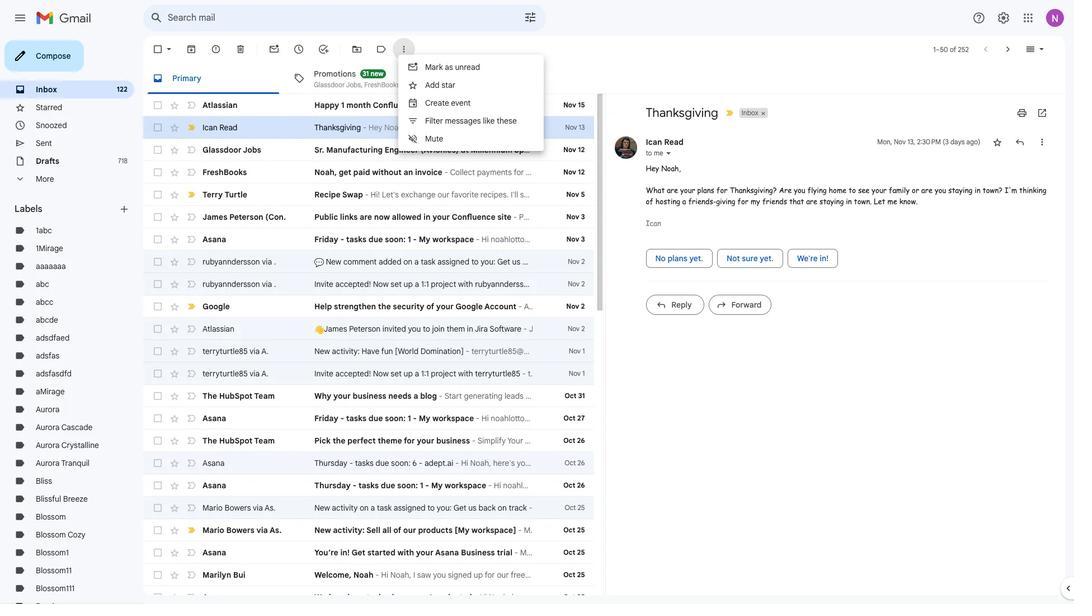 Task type: describe. For each thing, give the bounding box(es) containing it.
1 vertical spatial ican
[[646, 137, 662, 147]]

create
[[425, 98, 449, 108]]

me inside what are your plans for thanksgiving? are you flying home to see your family or are you staying in town? i'm thinking of hosting a friends-giving for my friends that are staying in town. let me know.
[[888, 196, 897, 206]]

2 nov 1 from the top
[[569, 369, 585, 378]]

1 vertical spatial us
[[468, 503, 477, 513]]

2 google from the left
[[455, 302, 483, 312]]

nov 3 for friday - tasks due soon: 1 - my workspace -
[[566, 235, 585, 243]]

due down the thursday - tasks due soon: 6 - adept.ai -
[[381, 481, 395, 491]]

thursday for thursday - tasks due soon: 1 - my workspace -
[[314, 481, 351, 491]]

soon: for 18th row from the top
[[397, 481, 418, 491]]

set for terryturtle85
[[391, 369, 402, 379]]

labels navigation
[[0, 36, 143, 604]]

1 horizontal spatial read
[[664, 137, 684, 147]]

the for why your business needs a blog -
[[203, 391, 217, 401]]

peterson for invited
[[349, 324, 381, 334]]

show details image
[[665, 150, 672, 157]]

for right ca
[[784, 145, 795, 155]]

your down new activity: sell all of our products [my workspace] -
[[416, 548, 433, 558]]

tasks down noah at the left bottom of the page
[[367, 592, 387, 602]]

1 terryturtle85 via a. from the top
[[203, 346, 269, 356]]

oct 26 for thursday - tasks due soon: 6 - adept.ai -
[[565, 459, 585, 467]]

your right allowed
[[432, 212, 450, 222]]

0 vertical spatial ican read
[[203, 123, 237, 133]]

oct 31
[[565, 392, 585, 400]]

2 vertical spatial with
[[397, 548, 414, 558]]

row containing glassdoor jobs
[[143, 139, 859, 161]]

of right all
[[393, 525, 401, 535]]

bowers for new activity on a task assigned to you: get us back on track
[[225, 503, 251, 513]]

hubspot for pick
[[219, 436, 252, 446]]

tasks up "comment"
[[346, 234, 367, 244]]

of right '50'
[[950, 45, 956, 53]]

1abc link
[[36, 225, 52, 236]]

Not starred checkbox
[[992, 136, 1003, 148]]

1 google from the left
[[203, 302, 230, 312]]

systems,
[[540, 145, 574, 155]]

aurora for aurora cascade
[[36, 422, 60, 432]]

252
[[958, 45, 969, 53]]

using
[[728, 592, 747, 602]]

yet. for no plans yet.
[[689, 253, 703, 263]]

for right theme
[[404, 436, 415, 446]]

adsfasdfd link
[[36, 369, 72, 379]]

hosting
[[656, 196, 680, 206]]

more
[[673, 145, 692, 155]]

adept.ai for thursday - tasks due soon: 6 - adept.ai -
[[425, 458, 453, 468]]

of right security
[[426, 302, 434, 312]]

turtle
[[225, 190, 247, 200]]

0 horizontal spatial track
[[509, 503, 527, 513]]

1 rubyanndersson via . from the top
[[203, 257, 276, 267]]

ican inside row
[[203, 123, 217, 133]]

sr. manufacturing engineer (avionics) at millennium space systems, a boeing company and 8 more jobs in los angeles, ca for you. apply now.
[[314, 145, 859, 155]]

your right theme
[[417, 436, 434, 446]]

project for rubyanndersson
[[431, 279, 456, 289]]

bui
[[233, 570, 245, 580]]

i'm
[[1005, 185, 1017, 195]]

happy 1 month confluence anniversary!
[[314, 100, 469, 110]]

16 row from the top
[[143, 430, 594, 452]]

sr. manufacturing engineer (avionics) at millennium space systems, a boeing company and 8 more jobs in los angeles, ca for you. apply now. link
[[314, 144, 859, 156]]

0 vertical spatial read
[[219, 123, 237, 133]]

up for rubyanndersson
[[404, 279, 413, 289]]

help
[[314, 302, 332, 312]]

asana for friday - tasks due soon: 1 - my workspace
[[203, 413, 226, 423]]

blossom for blossom 'link'
[[36, 512, 66, 522]]

a up invite accepted! now set up a 1:1 project with rubyanndersson link
[[414, 257, 419, 267]]

oct 25 for you're in! get started with your asana business trial -
[[563, 548, 585, 557]]

comment
[[343, 257, 377, 267]]

get
[[339, 167, 351, 177]]

2 for atlassian
[[581, 324, 585, 333]]

oct for thursday - tasks due soon: 6 - adept.ai -
[[565, 459, 576, 467]]

noah, inside row
[[314, 167, 337, 177]]

2 12 from the top
[[578, 168, 585, 176]]

asana for thursday - tasks due soon: 6 - adept.ai
[[203, 458, 225, 468]]

1 50 of 252
[[933, 45, 969, 53]]

invoice
[[415, 167, 442, 177]]

due down theme
[[376, 458, 389, 468]]

are left now
[[360, 212, 372, 222]]

mario for new activity: sell all of our products [my workspace] -
[[203, 525, 224, 535]]

abcde
[[36, 315, 58, 325]]

peterson for (con.
[[229, 212, 263, 222]]

promotions
[[314, 69, 356, 79]]

your up let
[[872, 185, 887, 195]]

row containing terry turtle
[[143, 183, 594, 206]]

abc
[[36, 279, 49, 289]]

see
[[858, 185, 870, 195]]

needs
[[388, 391, 412, 401]]

2 atlassian from the top
[[203, 324, 234, 334]]

8
[[667, 145, 671, 155]]

account
[[484, 302, 516, 312]]

due down now
[[369, 234, 383, 244]]

1 nov 1 from the top
[[569, 347, 585, 355]]

engineer
[[385, 145, 419, 155]]

days
[[950, 138, 965, 146]]

up for terryturtle85
[[404, 369, 413, 379]]

forward
[[731, 300, 762, 310]]

strengthen
[[334, 302, 376, 312]]

adsfasdfd
[[36, 369, 72, 379]]

the for pick the perfect theme for your business -
[[203, 436, 217, 446]]

not sure yet. button
[[717, 249, 783, 268]]

aurora for aurora tranquil
[[36, 458, 60, 468]]

1 horizontal spatial 31
[[578, 392, 585, 400]]

yet. for not sure yet.
[[760, 253, 774, 263]]

aaaaaaa
[[36, 261, 66, 271]]

📅 image
[[469, 101, 478, 111]]

what
[[646, 185, 665, 195]]

los
[[721, 145, 735, 155]]

25 for welcome, noah -
[[577, 571, 585, 579]]

abcde link
[[36, 315, 58, 325]]

1 atlassian from the top
[[203, 100, 238, 110]]

or
[[912, 185, 919, 195]]

blossom for blossom cozy
[[36, 530, 66, 540]]

nov 5
[[566, 190, 585, 199]]

are
[[779, 185, 792, 195]]

drafts link
[[36, 156, 59, 166]]

mark as unread
[[425, 62, 480, 72]]

noah, get paid without an invoice -
[[314, 167, 450, 177]]

millennium
[[471, 145, 512, 155]]

row containing freshbooks
[[143, 161, 594, 183]]

team for why
[[254, 391, 275, 401]]

first:
[[666, 592, 684, 602]]

in! for we're
[[820, 253, 829, 263]]

soon: up added
[[385, 234, 406, 244]]

sr.
[[314, 145, 324, 155]]

aurora for aurora link
[[36, 404, 60, 415]]

them
[[447, 324, 465, 334]]

💬 image
[[314, 258, 324, 267]]

1 horizontal spatial started
[[700, 592, 726, 602]]

amirage link
[[36, 387, 65, 397]]

inbox for inbox link
[[36, 84, 57, 95]]

new activity on a task assigned to you: get us back on track -
[[314, 503, 535, 513]]

social tab
[[426, 63, 567, 94]]

a down [world
[[415, 369, 419, 379]]

[my
[[455, 525, 469, 535]]

aurora for aurora crystalline
[[36, 440, 60, 450]]

inbox link
[[36, 84, 57, 95]]

get up [my in the bottom left of the page
[[454, 503, 466, 513]]

1 nov 12 from the top
[[563, 145, 585, 154]]

my up new activity on a task assigned to you: get us back on track -
[[431, 481, 443, 491]]

thursday for thursday - tasks due soon: 6 - adept.ai -
[[314, 458, 347, 468]]

2 vertical spatial oct 26
[[563, 481, 585, 489]]

2 a. from the top
[[261, 369, 269, 379]]

2 vertical spatial 26
[[577, 481, 585, 489]]

oct for why your business needs a blog -
[[565, 392, 577, 400]]

at
[[461, 145, 469, 155]]

0 vertical spatial track
[[553, 257, 571, 267]]

nov 2 for atlassian
[[568, 324, 585, 333]]

14 row from the top
[[143, 385, 594, 407]]

friends
[[762, 196, 787, 206]]

to inside what are your plans for thanksgiving? are you flying home to see your family or are you staying in town? i'm thinking of hosting a friends-giving for my friends that are staying in town. let me know.
[[849, 185, 856, 195]]

1:1 for rubyanndersson
[[421, 279, 429, 289]]

oct 27
[[564, 414, 585, 422]]

bliss
[[36, 476, 52, 486]]

due down why your business needs a blog -
[[369, 413, 383, 423]]

1 12 from the top
[[578, 145, 585, 154]]

aurora crystalline link
[[36, 440, 99, 450]]

we're
[[797, 253, 818, 263]]

with for terryturtle85
[[458, 369, 473, 379]]

1 horizontal spatial assigned
[[438, 257, 469, 267]]

thanksgiving for thanksgiving
[[646, 105, 718, 120]]

month
[[346, 100, 371, 110]]

ca
[[771, 145, 783, 155]]

cozy
[[68, 530, 85, 540]]

8 row from the top
[[143, 251, 594, 273]]

oct for welcome, noah -
[[563, 571, 575, 579]]

in left los
[[712, 145, 719, 155]]

support image
[[972, 11, 986, 25]]

row containing ican read
[[143, 116, 594, 139]]

invite accepted! now set up a 1:1 project with terryturtle85 -
[[314, 369, 528, 379]]

0 horizontal spatial business
[[353, 391, 386, 401]]

event
[[451, 98, 471, 108]]

you inside what are your plans for thanksgiving? are you flying home to see your family or are you staying in town? i'm thinking of hosting a friends-giving for my friends that are staying in town. let me know.
[[935, 185, 946, 195]]

sell
[[366, 525, 380, 535]]

without
[[372, 167, 402, 177]]

no plans yet. button
[[646, 249, 713, 268]]

activity: for have
[[332, 346, 360, 356]]

now
[[374, 212, 390, 222]]

accepted! for invite accepted! now set up a 1:1 project with terryturtle85 -
[[335, 369, 371, 379]]

your right why
[[333, 391, 351, 401]]

are up hosting
[[667, 185, 678, 195]]

0 horizontal spatial me
[[654, 149, 663, 157]]

labels heading
[[15, 204, 119, 215]]

my down blog
[[419, 413, 430, 423]]

pick
[[314, 436, 331, 446]]

blossom cozy
[[36, 530, 85, 540]]

adsdfaed
[[36, 333, 70, 343]]

15 row from the top
[[143, 407, 594, 430]]

reply
[[671, 300, 692, 310]]

soon: down you're in! get started with your asana business trial -
[[405, 592, 426, 602]]

settings image
[[997, 11, 1010, 25]]

now for invite accepted! now set up a 1:1 project with rubyanndersson
[[373, 279, 389, 289]]

get up noah at the left bottom of the page
[[352, 548, 365, 558]]

1 vertical spatial assigned
[[394, 503, 426, 513]]

the hubspot team for pick
[[203, 436, 275, 446]]

tasks up perfect
[[346, 413, 367, 423]]

25 for you're in! get started with your asana business trial -
[[577, 548, 585, 557]]

promotions, 31 new messages, tab
[[285, 63, 426, 94]]

0 horizontal spatial task
[[377, 503, 392, 513]]

0 vertical spatial started
[[367, 548, 395, 558]]

0 vertical spatial confluence
[[373, 100, 417, 110]]

2 . from the top
[[274, 279, 276, 289]]

nov 2 for rubyanndersson via .
[[568, 257, 585, 266]]

in right allowed
[[424, 212, 430, 222]]

row containing james peterson (con.
[[143, 206, 594, 228]]

now.
[[840, 145, 859, 155]]

oct for pick the perfect theme for your business -
[[563, 436, 575, 445]]

bliss link
[[36, 476, 52, 486]]

18 row from the top
[[143, 474, 594, 497]]

1 vertical spatial ican read
[[646, 137, 684, 147]]

new activity: sell all of our products [my workspace] -
[[314, 525, 524, 535]]

mario for new activity on a task assigned to you: get us back on track -
[[203, 503, 223, 513]]

domination]
[[421, 346, 464, 356]]

in left town?
[[975, 185, 980, 195]]

9 row from the top
[[143, 273, 594, 295]]

tasks down the thursday - tasks due soon: 6 - adept.ai -
[[358, 481, 379, 491]]

20 row from the top
[[143, 519, 594, 542]]

0 vertical spatial staying
[[948, 185, 972, 195]]

0 horizontal spatial back
[[479, 503, 496, 513]]

you're
[[314, 548, 338, 558]]

more image
[[398, 44, 409, 55]]

mario bowers via as. for new activity on a task assigned to you: get us back on track
[[203, 503, 276, 513]]

amirage
[[36, 387, 65, 397]]

advanced search options image
[[519, 6, 542, 29]]

1 vertical spatial workspace
[[432, 413, 474, 423]]

0 vertical spatial you:
[[481, 257, 495, 267]]

(avionics)
[[421, 145, 459, 155]]

1 horizontal spatial business
[[436, 436, 470, 446]]

help strengthen the security of your google account -
[[314, 302, 524, 312]]

search mail image
[[147, 8, 167, 28]]

2 vertical spatial workspace
[[445, 481, 486, 491]]

0 horizontal spatial you:
[[437, 503, 452, 513]]

hubspot for why
[[219, 391, 252, 401]]

pick the perfect theme for your business -
[[314, 436, 478, 446]]

due down you're in! get started with your asana business trial -
[[389, 592, 403, 602]]

oct for friday - tasks due soon: 1 - my workspace -
[[564, 414, 576, 422]]

are down you flying
[[806, 196, 817, 206]]

(3
[[943, 138, 949, 146]]

1 a. from the top
[[261, 346, 269, 356]]

Search mail text field
[[168, 12, 492, 23]]

0 horizontal spatial staying
[[820, 196, 844, 206]]

tab list containing promotions
[[143, 63, 1065, 94]]

perfect
[[347, 436, 376, 446]]

nov inside "cell"
[[894, 138, 906, 146]]

welcome,
[[314, 570, 351, 580]]

my down public links are now allowed in your confluence site -
[[419, 234, 430, 244]]



Task type: vqa. For each thing, say whether or not it's contained in the screenshot.
leftmost 31
yes



Task type: locate. For each thing, give the bounding box(es) containing it.
new for new comment added on a task assigned to you: get us back on track
[[326, 257, 341, 267]]

why
[[314, 391, 331, 401]]

1 vertical spatial peterson
[[349, 324, 381, 334]]

activity
[[332, 503, 358, 513]]

1 vertical spatial business
[[436, 436, 470, 446]]

1 vertical spatial me
[[888, 196, 897, 206]]

what are your plans for thanksgiving? are you flying home to see your family or are you staying in town? i'm thinking of hosting a friends-giving for my friends that are staying in town. let me know.
[[646, 185, 1046, 206]]

family
[[889, 185, 910, 195]]

mute
[[425, 134, 443, 144]]

1 vertical spatial thanksgiving
[[314, 123, 361, 133]]

new up you're
[[314, 525, 331, 535]]

2 vertical spatial ican
[[646, 218, 661, 228]]

no plans yet.
[[655, 253, 703, 263]]

new comment added on a task assigned to you: get us back on track link
[[314, 256, 571, 267]]

1 vertical spatial you:
[[437, 503, 452, 513]]

None checkbox
[[152, 100, 163, 111], [152, 122, 163, 133], [152, 211, 163, 223], [152, 256, 163, 267], [152, 301, 163, 312], [152, 390, 163, 402], [152, 413, 163, 424], [152, 458, 163, 469], [152, 502, 163, 514], [152, 547, 163, 558], [152, 569, 163, 581], [152, 100, 163, 111], [152, 122, 163, 133], [152, 211, 163, 223], [152, 256, 163, 267], [152, 301, 163, 312], [152, 390, 163, 402], [152, 413, 163, 424], [152, 458, 163, 469], [152, 502, 163, 514], [152, 547, 163, 558], [152, 569, 163, 581]]

0 vertical spatial you
[[935, 185, 946, 195]]

1 1:1 from the top
[[421, 279, 429, 289]]

snoozed link
[[36, 120, 67, 130]]

ican read up glassdoor
[[203, 123, 237, 133]]

1 horizontal spatial peterson
[[349, 324, 381, 334]]

project down new comment added on a task assigned to you: get us back on track link
[[431, 279, 456, 289]]

site
[[497, 212, 511, 222]]

6 down you're in! get started with your asana business trial -
[[428, 592, 433, 602]]

oct 25 for new activity on a task assigned to you: get us back on track -
[[565, 503, 585, 512]]

thursday down the pick
[[314, 458, 347, 468]]

let
[[874, 196, 885, 206]]

started down all
[[367, 548, 395, 558]]

delete image
[[235, 44, 246, 55]]

4 row from the top
[[143, 161, 594, 183]]

a up help strengthen the security of your google account -
[[415, 279, 419, 289]]

asana for thursday - tasks due soon: 1 - my workspace
[[203, 481, 226, 491]]

1 horizontal spatial noah,
[[661, 163, 681, 173]]

public links are now allowed in your confluence site -
[[314, 212, 519, 222]]

1 vertical spatial the
[[333, 436, 345, 446]]

nov 12 down nov 13 at the right top
[[563, 145, 585, 154]]

friday down why
[[314, 413, 338, 423]]

happy
[[314, 100, 339, 110]]

of down what
[[646, 196, 653, 206]]

1 vertical spatial staying
[[820, 196, 844, 206]]

1 vertical spatial the
[[203, 436, 217, 446]]

nov 3 for public links are now allowed in your confluence site -
[[566, 213, 585, 221]]

sent
[[36, 138, 52, 148]]

project down domination]
[[431, 369, 456, 379]]

0 vertical spatial adept.ai
[[425, 458, 453, 468]]

0 vertical spatial 6
[[412, 458, 417, 468]]

5
[[581, 190, 585, 199]]

1 horizontal spatial track
[[553, 257, 571, 267]]

0 horizontal spatial us
[[468, 503, 477, 513]]

0 vertical spatial us
[[512, 257, 520, 267]]

plans inside button
[[668, 253, 687, 263]]

1 horizontal spatial us
[[512, 257, 520, 267]]

1 team from the top
[[254, 391, 275, 401]]

now inside invite accepted! now set up a 1:1 project with rubyanndersson link
[[373, 279, 389, 289]]

move to image
[[351, 44, 362, 55]]

blossom link
[[36, 512, 66, 522]]

2 blossom from the top
[[36, 530, 66, 540]]

3 row from the top
[[143, 139, 859, 161]]

oct
[[565, 392, 577, 400], [564, 414, 576, 422], [563, 436, 575, 445], [565, 459, 576, 467], [563, 481, 575, 489], [565, 503, 576, 512], [563, 526, 575, 534], [563, 548, 575, 557], [563, 571, 575, 579], [563, 593, 575, 601]]

row
[[143, 94, 594, 116], [143, 116, 594, 139], [143, 139, 859, 161], [143, 161, 594, 183], [143, 183, 594, 206], [143, 206, 594, 228], [143, 228, 594, 251], [143, 251, 594, 273], [143, 273, 594, 295], [143, 295, 594, 318], [143, 318, 594, 340], [143, 340, 594, 362], [143, 362, 594, 385], [143, 385, 594, 407], [143, 407, 594, 430], [143, 430, 594, 452], [143, 452, 594, 474], [143, 474, 594, 497], [143, 497, 594, 519], [143, 519, 594, 542], [143, 542, 594, 564], [143, 564, 594, 586], [143, 586, 784, 604]]

now down added
[[373, 279, 389, 289]]

-
[[363, 123, 367, 133], [444, 167, 448, 177], [365, 190, 369, 200], [513, 212, 517, 222], [340, 234, 344, 244], [413, 234, 417, 244], [476, 234, 480, 244], [518, 302, 522, 312], [521, 324, 529, 334], [466, 346, 469, 356], [522, 369, 526, 379], [439, 391, 443, 401], [340, 413, 344, 423], [413, 413, 417, 423], [476, 413, 480, 423], [472, 436, 476, 446], [349, 458, 353, 468], [419, 458, 423, 468], [455, 458, 459, 468], [353, 481, 356, 491], [425, 481, 429, 491], [488, 481, 492, 491], [529, 503, 533, 513], [518, 525, 522, 535], [514, 548, 518, 558], [375, 570, 379, 580], [361, 592, 365, 602], [435, 592, 439, 602], [472, 592, 480, 602]]

due
[[369, 234, 383, 244], [369, 413, 383, 423], [376, 458, 389, 468], [381, 481, 395, 491], [389, 592, 403, 602]]

1 now from the top
[[373, 279, 389, 289]]

glassdoor jobs
[[203, 145, 261, 155]]

1 . from the top
[[274, 257, 276, 267]]

glassdoor
[[203, 145, 241, 155]]

are
[[667, 185, 678, 195], [921, 185, 933, 195], [806, 196, 817, 206], [360, 212, 372, 222]]

new for new activity on a task assigned to you: get us back on track -
[[314, 503, 330, 513]]

2 row from the top
[[143, 116, 594, 139]]

1:1 for terryturtle85
[[421, 369, 429, 379]]

asana for you're in! get started with your asana business trial
[[203, 548, 226, 558]]

james down terry
[[203, 212, 227, 222]]

soon: up pick the perfect theme for your business -
[[385, 413, 406, 423]]

are right or
[[921, 185, 933, 195]]

blossom111
[[36, 583, 75, 594]]

us
[[512, 257, 520, 267], [468, 503, 477, 513]]

1 vertical spatial team
[[254, 436, 275, 446]]

oct 26 for pick the perfect theme for your business -
[[563, 436, 585, 445]]

oct 25 for welcome, noah -
[[563, 571, 585, 579]]

nov 12
[[563, 145, 585, 154], [563, 168, 585, 176]]

soon: for 17th row from the top
[[391, 458, 410, 468]]

11 row from the top
[[143, 318, 594, 340]]

ican
[[203, 123, 217, 133], [646, 137, 662, 147], [646, 218, 661, 228]]

3 for public links are now allowed in your confluence site -
[[581, 213, 585, 221]]

staying left town?
[[948, 185, 972, 195]]

0 horizontal spatial read
[[219, 123, 237, 133]]

thanksgiving?
[[730, 185, 777, 195]]

friday down public at the top left of page
[[314, 234, 338, 244]]

workspace]
[[471, 525, 516, 535]]

marilyn
[[203, 570, 231, 580]]

project for terryturtle85
[[431, 369, 456, 379]]

inbox
[[36, 84, 57, 95], [742, 109, 758, 117]]

team
[[254, 391, 275, 401], [254, 436, 275, 446]]

1 vertical spatial back
[[479, 503, 496, 513]]

town?
[[983, 185, 1002, 195]]

25 for new activity on a task assigned to you: get us back on track -
[[578, 503, 585, 512]]

2 mario from the top
[[203, 525, 224, 535]]

task up all
[[377, 503, 392, 513]]

0 horizontal spatial 6
[[412, 458, 417, 468]]

0 vertical spatial ican
[[203, 123, 217, 133]]

abcc link
[[36, 297, 53, 307]]

boeing
[[583, 145, 610, 155]]

new for new activity: have fun [world domination] -
[[314, 346, 330, 356]]

0 vertical spatial workspace
[[432, 234, 474, 244]]

23 row from the top
[[143, 586, 784, 604]]

0 horizontal spatial assigned
[[394, 503, 426, 513]]

inbox up starred
[[36, 84, 57, 95]]

archive image
[[186, 44, 197, 55]]

snooze image
[[293, 44, 304, 55]]

blossom
[[36, 512, 66, 522], [36, 530, 66, 540]]

task
[[421, 257, 436, 267], [377, 503, 392, 513]]

reply link
[[646, 295, 704, 315]]

1 mario from the top
[[203, 503, 223, 513]]

started left using
[[700, 592, 726, 602]]

soon: for ninth row from the bottom of the thanksgiving main content
[[385, 413, 406, 423]]

for up giving
[[716, 185, 727, 195]]

2 for google
[[581, 302, 585, 310]]

1 vertical spatial inbox
[[742, 109, 758, 117]]

accepted! up strengthen
[[335, 279, 371, 289]]

2 1:1 from the top
[[421, 369, 429, 379]]

1 vertical spatial started
[[700, 592, 726, 602]]

tasks down perfect
[[355, 458, 374, 468]]

as. for new activity: sell all of our products [my workspace]
[[270, 525, 282, 535]]

inbox inside labels navigation
[[36, 84, 57, 95]]

anniversary!
[[419, 100, 467, 110]]

6 for thursday - tasks due soon: 6 - adept.ai -
[[412, 458, 417, 468]]

2 the from the top
[[203, 436, 217, 446]]

1 horizontal spatial inbox
[[742, 109, 758, 117]]

26 for pick the perfect theme for your business -
[[577, 436, 585, 445]]

toggle split pane mode image
[[1025, 44, 1036, 55]]

aurora cascade
[[36, 422, 93, 432]]

2 terryturtle85 via a. from the top
[[203, 369, 269, 379]]

0 horizontal spatial in!
[[340, 548, 350, 558]]

0 vertical spatial inbox
[[36, 84, 57, 95]]

1 horizontal spatial the
[[378, 302, 391, 312]]

get right first:
[[685, 592, 698, 602]]

26 for thursday - tasks due soon: 6 - adept.ai -
[[577, 459, 585, 467]]

1 friday - tasks due soon: 1 - my workspace - from the top
[[314, 234, 482, 244]]

security
[[393, 302, 424, 312]]

we're in! button
[[788, 249, 838, 268]]

17 row from the top
[[143, 452, 594, 474]]

0 horizontal spatial yet.
[[689, 253, 703, 263]]

1 vertical spatial as.
[[270, 525, 282, 535]]

1 vertical spatial oct 26
[[565, 459, 585, 467]]

nov 15
[[563, 101, 585, 109]]

invite accepted! now set up a 1:1 project with rubyanndersson link
[[314, 279, 533, 290]]

718
[[118, 157, 128, 165]]

31 up 27
[[578, 392, 585, 400]]

plans inside what are your plans for thanksgiving? are you flying home to see your family or are you staying in town? i'm thinking of hosting a friends-giving for my friends that are staying in town. let me know.
[[697, 185, 714, 195]]

project
[[431, 279, 456, 289], [431, 369, 456, 379]]

us up account
[[512, 257, 520, 267]]

1 vertical spatial atlassian
[[203, 324, 234, 334]]

1 vertical spatial friday - tasks due soon: 1 - my workspace -
[[314, 413, 482, 423]]

now up why your business needs a blog -
[[373, 369, 389, 379]]

mario bowers via as. for new activity: sell all of our products [my workspace]
[[203, 525, 282, 535]]

0 vertical spatial activity:
[[332, 346, 360, 356]]

blossom11 link
[[36, 566, 72, 576]]

rubyanndersson via .
[[203, 257, 276, 267], [203, 279, 276, 289]]

6 up thursday - tasks due soon: 1 - my workspace - on the left
[[412, 458, 417, 468]]

crystalline
[[61, 440, 99, 450]]

0 vertical spatial oct 26
[[563, 436, 585, 445]]

1 thursday from the top
[[314, 458, 347, 468]]

town.
[[854, 196, 872, 206]]

1 horizontal spatial confluence
[[452, 212, 495, 222]]

confluence
[[373, 100, 417, 110], [452, 212, 495, 222]]

aurora down amirage
[[36, 404, 60, 415]]

0 vertical spatial business
[[353, 391, 386, 401]]

of
[[950, 45, 956, 53], [646, 196, 653, 206], [426, 302, 434, 312], [393, 525, 401, 535]]

a up "sell"
[[371, 503, 375, 513]]

22 row from the top
[[143, 564, 594, 586]]

1 row from the top
[[143, 94, 594, 116]]

soon: up thursday - tasks due soon: 1 - my workspace - on the left
[[391, 458, 410, 468]]

2 friday from the top
[[314, 413, 338, 423]]

tab list
[[143, 63, 1065, 94]]

0 vertical spatial friday
[[314, 234, 338, 244]]

in! inside button
[[820, 253, 829, 263]]

of inside what are your plans for thanksgiving? are you flying home to see your family or are you staying in town? i'm thinking of hosting a friends-giving for my friends that are staying in town. let me know.
[[646, 196, 653, 206]]

1 vertical spatial terryturtle85 via a.
[[203, 369, 269, 379]]

1 3 from the top
[[581, 213, 585, 221]]

blossom111 link
[[36, 583, 75, 594]]

5 row from the top
[[143, 183, 594, 206]]

nov 12 up nov 5
[[563, 168, 585, 176]]

oct for you're in! get started with your asana business trial -
[[563, 548, 575, 557]]

blossom cozy link
[[36, 530, 85, 540]]

noah, down "show details" image
[[661, 163, 681, 173]]

1 vertical spatial .
[[274, 279, 276, 289]]

1 vertical spatial task
[[377, 503, 392, 513]]

2 thursday from the top
[[314, 481, 351, 491]]

james
[[203, 212, 227, 222], [324, 324, 347, 334]]

with down domination]
[[458, 369, 473, 379]]

you're in! get started with your asana business trial -
[[314, 548, 520, 558]]

these
[[497, 116, 517, 126]]

1 horizontal spatial task
[[421, 257, 436, 267]]

mon, nov 13, 2:30 pm (3 days ago)
[[877, 138, 980, 146]]

team for pick
[[254, 436, 275, 446]]

now for invite accepted! now set up a 1:1 project with terryturtle85 -
[[373, 369, 389, 379]]

0 horizontal spatial confluence
[[373, 100, 417, 110]]

1 blossom from the top
[[36, 512, 66, 522]]

recipe
[[314, 190, 341, 200]]

me left "show details" image
[[654, 149, 663, 157]]

0 vertical spatial terryturtle85 via a.
[[203, 346, 269, 356]]

3 aurora from the top
[[36, 440, 60, 450]]

0 vertical spatial 31
[[363, 69, 369, 77]]

new down 👋 image
[[314, 346, 330, 356]]

1 vertical spatial friday
[[314, 413, 338, 423]]

workspace up [my in the bottom left of the page
[[445, 481, 486, 491]]

2 team from the top
[[254, 436, 275, 446]]

aurora down aurora link
[[36, 422, 60, 432]]

manufacturing
[[326, 145, 383, 155]]

thanksgiving down happy
[[314, 123, 361, 133]]

2 accepted! from the top
[[335, 369, 371, 379]]

soon: up new activity on a task assigned to you: get us back on track -
[[397, 481, 418, 491]]

1 vertical spatial with
[[458, 369, 473, 379]]

plans up friends-
[[697, 185, 714, 195]]

12 row from the top
[[143, 340, 594, 362]]

1 vertical spatial up
[[404, 369, 413, 379]]

0 vertical spatial mario
[[203, 503, 223, 513]]

bowers for new activity: sell all of our products [my workspace]
[[226, 525, 254, 535]]

main menu image
[[13, 11, 27, 25]]

first: get started using my tasks,
[[664, 592, 784, 602]]

primary tab
[[143, 63, 284, 94]]

the right the pick
[[333, 436, 345, 446]]

0 vertical spatial mario bowers via as.
[[203, 503, 276, 513]]

1 up from the top
[[404, 279, 413, 289]]

abcc
[[36, 297, 53, 307]]

us up [my in the bottom left of the page
[[468, 503, 477, 513]]

james peterson (con.
[[203, 212, 286, 222]]

public
[[314, 212, 338, 222]]

theme
[[378, 436, 402, 446]]

new right 💬 icon
[[326, 257, 341, 267]]

thanksgiving main content
[[143, 36, 1065, 604]]

1 vertical spatial you
[[408, 324, 421, 334]]

1 invite from the top
[[314, 279, 333, 289]]

inbox for the inbox button
[[742, 109, 758, 117]]

2 set from the top
[[391, 369, 402, 379]]

2 project from the top
[[431, 369, 456, 379]]

thursday up "activity"
[[314, 481, 351, 491]]

0 vertical spatial the hubspot team
[[203, 391, 275, 401]]

2 nov 3 from the top
[[566, 235, 585, 243]]

1 vertical spatial read
[[664, 137, 684, 147]]

not starred image
[[992, 136, 1003, 148]]

mon, nov 13, 2:30 pm (3 days ago) cell
[[877, 136, 980, 148]]

27
[[577, 414, 585, 422]]

accepted! down have
[[335, 369, 371, 379]]

accepted! inside invite accepted! now set up a 1:1 project with rubyanndersson link
[[335, 279, 371, 289]]

👋 image
[[314, 325, 324, 334]]

a right hosting
[[682, 196, 686, 206]]

1 vertical spatial confluence
[[452, 212, 495, 222]]

the hubspot team
[[203, 391, 275, 401], [203, 436, 275, 446]]

links
[[340, 212, 358, 222]]

oct for new activity on a task assigned to you: get us back on track -
[[565, 503, 576, 512]]

2 friday - tasks due soon: 1 - my workspace - from the top
[[314, 413, 482, 423]]

adept.ai for wednesday - tasks due soon: 6 - adept.ai
[[441, 592, 472, 602]]

invited
[[383, 324, 406, 334]]

terry turtle
[[203, 190, 247, 200]]

1 horizontal spatial me
[[888, 196, 897, 206]]

fun
[[381, 346, 393, 356]]

0 vertical spatial in!
[[820, 253, 829, 263]]

1 vertical spatial set
[[391, 369, 402, 379]]

1 vertical spatial the hubspot team
[[203, 436, 275, 446]]

new for new activity: sell all of our products [my workspace] -
[[314, 525, 331, 535]]

13 row from the top
[[143, 362, 594, 385]]

yet. right no
[[689, 253, 703, 263]]

you right invited
[[408, 324, 421, 334]]

add to tasks image
[[318, 44, 329, 55]]

0 vertical spatial thanksgiving
[[646, 105, 718, 120]]

invite down 💬 icon
[[314, 279, 333, 289]]

blossom down blossom 'link'
[[36, 530, 66, 540]]

ago)
[[966, 138, 980, 146]]

a inside what are your plans for thanksgiving? are you flying home to see your family or are you staying in town? i'm thinking of hosting a friends-giving for my friends that are staying in town. let me know.
[[682, 196, 686, 206]]

None checkbox
[[152, 44, 163, 55], [152, 144, 163, 156], [152, 167, 163, 178], [152, 189, 163, 200], [152, 234, 163, 245], [152, 279, 163, 290], [152, 323, 163, 335], [152, 346, 163, 357], [152, 368, 163, 379], [152, 435, 163, 446], [152, 480, 163, 491], [152, 525, 163, 536], [152, 592, 163, 603], [152, 44, 163, 55], [152, 144, 163, 156], [152, 167, 163, 178], [152, 189, 163, 200], [152, 234, 163, 245], [152, 279, 163, 290], [152, 323, 163, 335], [152, 346, 163, 357], [152, 368, 163, 379], [152, 435, 163, 446], [152, 480, 163, 491], [152, 525, 163, 536], [152, 592, 163, 603]]

thanksgiving for thanksgiving -
[[314, 123, 361, 133]]

1 set from the top
[[391, 279, 402, 289]]

1 the from the top
[[203, 391, 217, 401]]

0 vertical spatial peterson
[[229, 212, 263, 222]]

blossom down blissful
[[36, 512, 66, 522]]

2 rubyanndersson via . from the top
[[203, 279, 276, 289]]

labels image
[[376, 44, 387, 55]]

via
[[262, 257, 272, 267], [262, 279, 272, 289], [250, 346, 260, 356], [250, 369, 260, 379], [253, 503, 263, 513], [256, 525, 268, 535]]

0 vertical spatial back
[[522, 257, 540, 267]]

aurora tranquil
[[36, 458, 90, 468]]

new left "activity"
[[314, 503, 330, 513]]

get down site at the top left of page
[[497, 257, 510, 267]]

19 row from the top
[[143, 497, 594, 519]]

ican up glassdoor
[[203, 123, 217, 133]]

your up join
[[436, 302, 454, 312]]

2 the hubspot team from the top
[[203, 436, 275, 446]]

1 horizontal spatial 6
[[428, 592, 433, 602]]

breeze
[[63, 494, 88, 504]]

set for rubyanndersson
[[391, 279, 402, 289]]

invite for invite accepted! now set up a 1:1 project with terryturtle85 -
[[314, 369, 333, 379]]

1 mario bowers via as. from the top
[[203, 503, 276, 513]]

asana for wednesday - tasks due soon: 6 - adept.ai
[[203, 592, 226, 602]]

0 horizontal spatial 31
[[363, 69, 369, 77]]

read up "show details" image
[[664, 137, 684, 147]]

2 yet. from the left
[[760, 253, 774, 263]]

your
[[680, 185, 695, 195], [872, 185, 887, 195], [432, 212, 450, 222], [436, 302, 454, 312], [333, 391, 351, 401], [417, 436, 434, 446], [416, 548, 433, 558]]

1 horizontal spatial back
[[522, 257, 540, 267]]

a
[[682, 196, 686, 206], [414, 257, 419, 267], [415, 279, 419, 289], [415, 369, 419, 379], [414, 391, 418, 401], [371, 503, 375, 513]]

1 vertical spatial bowers
[[226, 525, 254, 535]]

for left my
[[737, 196, 748, 206]]

31 inside promotions, 31 new messages, tab
[[363, 69, 369, 77]]

older image
[[1002, 44, 1014, 55]]

business down blog
[[436, 436, 470, 446]]

4 aurora from the top
[[36, 458, 60, 468]]

2 up from the top
[[404, 369, 413, 379]]

gmail image
[[36, 7, 97, 29]]

2 invite from the top
[[314, 369, 333, 379]]

1 vertical spatial mario
[[203, 525, 224, 535]]

aurora up aurora tranquil
[[36, 440, 60, 450]]

0 vertical spatial a.
[[261, 346, 269, 356]]

a left blog
[[414, 391, 418, 401]]

up up security
[[404, 279, 413, 289]]

21 row from the top
[[143, 542, 594, 564]]

0 horizontal spatial ican read
[[203, 123, 237, 133]]

workspace up new comment added on a task assigned to you: get us back on track
[[432, 234, 474, 244]]

1 friday from the top
[[314, 234, 338, 244]]

1:1 up help strengthen the security of your google account -
[[421, 279, 429, 289]]

friday - tasks due soon: 1 - my workspace - up added
[[314, 234, 482, 244]]

nov 13
[[565, 123, 585, 131]]

friday - tasks due soon: 1 - my workspace - down the needs
[[314, 413, 482, 423]]

row containing marilyn bui
[[143, 564, 594, 586]]

1 horizontal spatial ican read
[[646, 137, 684, 147]]

1 vertical spatial invite
[[314, 369, 333, 379]]

james down help on the left of page
[[324, 324, 347, 334]]

6 for wednesday - tasks due soon: 6 - adept.ai
[[428, 592, 433, 602]]

yet. right sure
[[760, 253, 774, 263]]

0 vertical spatial nov 3
[[566, 213, 585, 221]]

0 vertical spatial 26
[[577, 436, 585, 445]]

activity: for sell
[[333, 525, 365, 535]]

1 horizontal spatial plans
[[697, 185, 714, 195]]

in! right you're
[[340, 548, 350, 558]]

2 mario bowers via as. from the top
[[203, 525, 282, 535]]

1 vertical spatial track
[[509, 503, 527, 513]]

freshbooks
[[203, 167, 247, 177]]

2 3 from the top
[[581, 235, 585, 243]]

my right using
[[749, 592, 760, 602]]

12 down a
[[578, 168, 585, 176]]

read
[[219, 123, 237, 133], [664, 137, 684, 147]]

peterson up have
[[349, 324, 381, 334]]

as
[[445, 62, 453, 72]]

50
[[940, 45, 948, 53]]

in left the town.
[[846, 196, 852, 206]]

assigned
[[438, 257, 469, 267], [394, 503, 426, 513]]

nov 2
[[568, 257, 585, 266], [568, 280, 585, 288], [566, 302, 585, 310], [568, 324, 585, 333]]

1 yet. from the left
[[689, 253, 703, 263]]

1 vertical spatial mario bowers via as.
[[203, 525, 282, 535]]

2 hubspot from the top
[[219, 436, 252, 446]]

peterson
[[229, 212, 263, 222], [349, 324, 381, 334]]

2 nov 12 from the top
[[563, 168, 585, 176]]

1 nov 3 from the top
[[566, 213, 585, 221]]

None search field
[[143, 4, 546, 31]]

james for james peterson (con.
[[203, 212, 227, 222]]

tasks
[[346, 234, 367, 244], [346, 413, 367, 423], [355, 458, 374, 468], [358, 481, 379, 491], [367, 592, 387, 602]]

nov 3
[[566, 213, 585, 221], [566, 235, 585, 243]]

with for rubyanndersson
[[458, 279, 473, 289]]

report spam image
[[210, 44, 222, 55]]

the left security
[[378, 302, 391, 312]]

2 now from the top
[[373, 369, 389, 379]]

1 the hubspot team from the top
[[203, 391, 275, 401]]

1 vertical spatial plans
[[668, 253, 687, 263]]

0 vertical spatial plans
[[697, 185, 714, 195]]

as. for new activity on a task assigned to you: get us back on track
[[265, 503, 276, 513]]

compose button
[[4, 40, 84, 72]]

in!
[[820, 253, 829, 263], [340, 548, 350, 558]]

invite for invite accepted! now set up a 1:1 project with rubyanndersson
[[314, 279, 333, 289]]

1 hubspot from the top
[[219, 391, 252, 401]]

1 vertical spatial 31
[[578, 392, 585, 400]]

nov 2 for google
[[566, 302, 585, 310]]

adept.ai up thursday - tasks due soon: 1 - my workspace - on the left
[[425, 458, 453, 468]]

2 for rubyanndersson via .
[[581, 257, 585, 266]]

1 vertical spatial 12
[[578, 168, 585, 176]]

happy 1 month confluence anniversary! link
[[314, 100, 532, 111]]

project inside invite accepted! now set up a 1:1 project with rubyanndersson link
[[431, 279, 456, 289]]

1 project from the top
[[431, 279, 456, 289]]

set down added
[[391, 279, 402, 289]]

in! for you're
[[340, 548, 350, 558]]

star
[[441, 80, 455, 90]]

aurora up bliss
[[36, 458, 60, 468]]

0 vertical spatial 3
[[581, 213, 585, 221]]

confluence right month
[[373, 100, 417, 110]]

1 vertical spatial 26
[[577, 459, 585, 467]]

1 horizontal spatial staying
[[948, 185, 972, 195]]

0 vertical spatial thursday
[[314, 458, 347, 468]]

james for james peterson invited you to join them in jira software
[[324, 324, 347, 334]]

the hubspot team for why
[[203, 391, 275, 401]]

in left jira
[[467, 324, 473, 334]]

0 horizontal spatial you
[[408, 324, 421, 334]]

0 vertical spatial team
[[254, 391, 275, 401]]

wednesday - tasks due soon: 6 - adept.ai
[[314, 592, 472, 602]]

1 vertical spatial activity:
[[333, 525, 365, 535]]

10 row from the top
[[143, 295, 594, 318]]

staying
[[948, 185, 972, 195], [820, 196, 844, 206]]

mon,
[[877, 138, 892, 146]]

1 aurora from the top
[[36, 404, 60, 415]]

0 vertical spatial accepted!
[[335, 279, 371, 289]]

1 accepted! from the top
[[335, 279, 371, 289]]

company
[[612, 145, 648, 155]]

adept.ai down business
[[441, 592, 472, 602]]

row containing google
[[143, 295, 594, 318]]

7 row from the top
[[143, 228, 594, 251]]

accepted! for invite accepted! now set up a 1:1 project with rubyanndersson
[[335, 279, 371, 289]]

inbox inside button
[[742, 109, 758, 117]]

6 row from the top
[[143, 206, 594, 228]]

3 for friday - tasks due soon: 1 - my workspace -
[[581, 235, 585, 243]]

0 vertical spatial with
[[458, 279, 473, 289]]

blissful
[[36, 494, 61, 504]]

2 aurora from the top
[[36, 422, 60, 432]]

with down new comment added on a task assigned to you: get us back on track
[[458, 279, 473, 289]]

your up friends-
[[680, 185, 695, 195]]

12 down 13
[[578, 145, 585, 154]]



